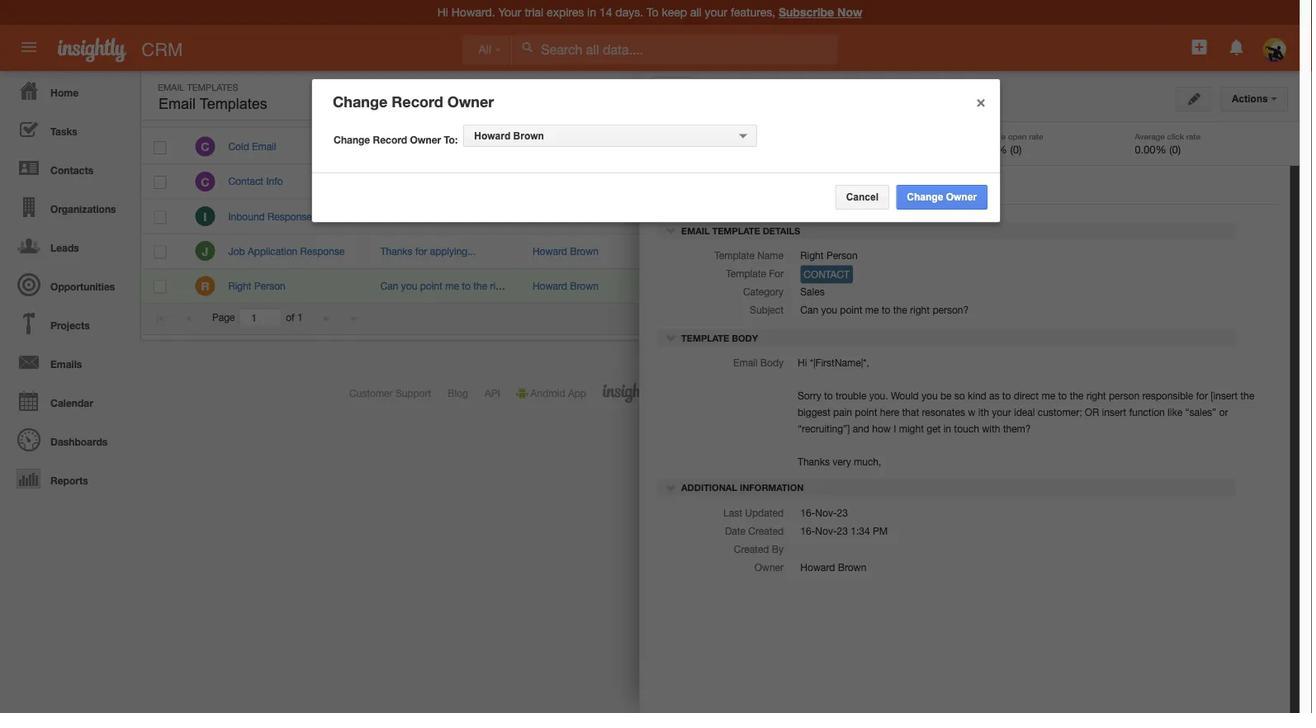 Task type: vqa. For each thing, say whether or not it's contained in the screenshot.
C link
yes



Task type: describe. For each thing, give the bounding box(es) containing it.
w
[[969, 407, 976, 418]]

responsible
[[1143, 390, 1194, 402]]

android app link
[[517, 387, 587, 399]]

cancel button
[[836, 185, 890, 210]]

with
[[982, 423, 1001, 435]]

much,
[[854, 456, 882, 468]]

can you point me to the right person? link
[[381, 280, 549, 292]]

would
[[891, 390, 919, 402]]

projects link
[[4, 304, 132, 343]]

in
[[944, 423, 952, 435]]

0% for c
[[965, 177, 979, 187]]

thanks for thanks for applying...
[[381, 245, 413, 257]]

processing
[[949, 387, 999, 399]]

(0) for average open rate 0.00% (0)
[[1011, 143, 1022, 156]]

i link
[[195, 207, 215, 226]]

template down r row
[[682, 333, 730, 344]]

of 1
[[286, 312, 303, 324]]

organizations link
[[4, 188, 132, 226]]

record for change record owner
[[392, 93, 443, 110]]

0.00% for average click rate 0.00% (0)
[[1135, 143, 1167, 156]]

customer support link
[[349, 387, 431, 399]]

privacy
[[847, 387, 880, 399]]

time
[[439, 141, 458, 152]]

*|firstname|*,
[[810, 357, 870, 369]]

2 vertical spatial sales
[[801, 286, 825, 298]]

0.00% for average open rate 0.00% (0)
[[976, 143, 1008, 156]]

and
[[853, 423, 870, 435]]

howard brown for j
[[533, 245, 599, 257]]

j link
[[195, 241, 215, 261]]

right inside sorry to trouble you. would you be so kind as to direct me to the right person responsible for [insert the biggest pain point here that resonates w ith your ideal customer; or insert function like "sales" or "recruiting"]  and how i might get in touch with them?
[[1087, 390, 1107, 402]]

row containing name
[[141, 97, 1257, 128]]

×
[[977, 91, 986, 111]]

template left actions
[[1188, 89, 1231, 100]]

additional information
[[679, 483, 804, 494]]

sales cell for i
[[672, 199, 796, 234]]

23 for date created
[[837, 525, 848, 537]]

16- inside cell
[[1085, 141, 1100, 152]]

email templates button
[[154, 92, 272, 116]]

23 inside cell
[[1122, 141, 1133, 152]]

right inside r row
[[228, 280, 252, 292]]

point inside r row
[[420, 280, 443, 292]]

brown for r
[[570, 280, 599, 292]]

body for template body
[[732, 333, 758, 344]]

change for change record owner
[[333, 93, 388, 110]]

details
[[763, 226, 801, 236]]

cold email link
[[228, 141, 285, 152]]

contact for j
[[809, 245, 844, 257]]

reports
[[50, 475, 88, 487]]

notifications image
[[1227, 37, 1247, 57]]

resonates
[[922, 407, 966, 418]]

so
[[955, 390, 966, 402]]

j
[[202, 245, 208, 258]]

subscribe now
[[779, 5, 863, 19]]

them?
[[1004, 423, 1032, 435]]

1 horizontal spatial right person
[[801, 250, 858, 262]]

c link for contact info
[[195, 172, 215, 192]]

customer
[[349, 387, 393, 399]]

opportunities
[[50, 281, 115, 292]]

thanks for applying... link
[[381, 245, 476, 257]]

you right do
[[396, 141, 412, 152]]

average for average open rate 0.00% (0)
[[976, 131, 1006, 141]]

thanks for applying...
[[381, 245, 476, 257]]

"recruiting"]
[[798, 423, 850, 435]]

0% cell for i
[[948, 199, 1072, 234]]

email template image
[[655, 80, 688, 113]]

email body
[[734, 357, 784, 369]]

0 vertical spatial right
[[801, 250, 824, 262]]

pm inside cell
[[1158, 141, 1173, 152]]

kind
[[968, 390, 987, 402]]

email template
[[699, 82, 774, 93]]

that
[[903, 407, 920, 418]]

brown inside button
[[514, 130, 544, 141]]

function
[[1130, 407, 1166, 418]]

contact for r
[[809, 280, 844, 292]]

change owner
[[907, 192, 977, 203]]

customer;
[[1038, 407, 1083, 418]]

Search this list... text field
[[665, 83, 851, 107]]

info
[[266, 176, 283, 187]]

crm
[[142, 39, 183, 60]]

(0) for average click rate 0.00% (0)
[[1170, 143, 1182, 156]]

page
[[212, 312, 235, 324]]

addendum
[[1001, 387, 1050, 399]]

owner inside change owner button
[[947, 192, 977, 203]]

job application response
[[228, 245, 345, 257]]

inbound response
[[228, 211, 312, 222]]

app
[[568, 387, 587, 399]]

reports link
[[4, 459, 132, 498]]

c for cold email
[[201, 140, 210, 154]]

hi
[[798, 357, 807, 369]]

subscribe
[[779, 5, 835, 19]]

[insert
[[1211, 390, 1238, 402]]

leads link
[[4, 226, 132, 265]]

sales for i
[[688, 211, 712, 222]]

contact cell for r
[[796, 269, 948, 304]]

0 horizontal spatial pm
[[873, 525, 888, 537]]

you inside r row
[[401, 280, 418, 292]]

information
[[740, 483, 804, 494]]

0 horizontal spatial 1:34
[[851, 525, 870, 537]]

here
[[881, 407, 900, 418]]

howard brown inside button
[[474, 130, 544, 141]]

get
[[927, 423, 941, 435]]

by
[[772, 544, 784, 555]]

open rate
[[960, 106, 1010, 118]]

howard brown for r
[[533, 280, 599, 292]]

can you point me to the right person? inside r row
[[381, 280, 549, 292]]

average open rate 0.00% (0)
[[976, 131, 1044, 156]]

for
[[769, 268, 784, 280]]

1 vertical spatial point
[[841, 305, 863, 316]]

1 vertical spatial person?
[[933, 305, 969, 316]]

0 horizontal spatial of
[[286, 312, 295, 324]]

hiring cell
[[672, 234, 796, 269]]

the inside r row
[[474, 280, 488, 292]]

1 vertical spatial created
[[734, 544, 770, 555]]

emails for emails sent 0
[[658, 131, 682, 141]]

direct
[[1014, 390, 1039, 402]]

projects
[[50, 320, 90, 331]]

i inside sorry to trouble you. would you be so kind as to direct me to the right person responsible for [insert the biggest pain point here that resonates w ith your ideal customer; or insert function like "sales" or "recruiting"]  and how i might get in touch with them?
[[894, 423, 897, 435]]

created by
[[734, 544, 784, 555]]

for inside sorry to trouble you. would you be so kind as to direct me to the right person responsible for [insert the biggest pain point here that resonates w ith your ideal customer; or insert function like "sales" or "recruiting"]  and how i might get in touch with them?
[[1197, 390, 1209, 402]]

contact for c
[[809, 176, 844, 187]]

1 vertical spatial name
[[758, 250, 784, 262]]

emails for emails
[[50, 359, 82, 370]]

1 vertical spatial me
[[866, 305, 879, 316]]

have
[[415, 141, 436, 152]]

show emails image
[[1003, 89, 1023, 100]]

you down contact
[[822, 305, 838, 316]]

me inside r row
[[445, 280, 459, 292]]

contact info
[[228, 176, 283, 187]]

i row
[[141, 199, 1258, 234]]

application
[[248, 245, 298, 257]]

right person inside r row
[[228, 280, 286, 292]]

brown for c
[[570, 141, 599, 152]]

response inside j row
[[300, 245, 345, 257]]

do you have time to connect? link
[[381, 141, 514, 152]]

howard brown link for c
[[533, 141, 599, 152]]

thanks very much,
[[798, 456, 882, 468]]

point inside sorry to trouble you. would you be so kind as to direct me to the right person responsible for [insert the biggest pain point here that resonates w ith your ideal customer; or insert function like "sales" or "recruiting"]  and how i might get in touch with them?
[[855, 407, 878, 418]]

blog
[[448, 387, 468, 399]]

howard brown link for j
[[533, 245, 599, 257]]

0 vertical spatial created
[[749, 525, 784, 537]]

updated
[[745, 507, 784, 519]]

contact cell for c
[[796, 165, 948, 199]]

change for change owner
[[907, 192, 944, 203]]

actions
[[1232, 93, 1271, 105]]

terms of service link
[[757, 387, 831, 399]]

organizations
[[50, 203, 116, 215]]

template for
[[726, 268, 784, 280]]

change record owner
[[333, 93, 494, 110]]

owner down by
[[755, 562, 784, 573]]

all
[[479, 43, 492, 56]]

privacy policy link
[[847, 387, 909, 399]]

× button
[[968, 84, 995, 117]]

contacts
[[50, 164, 93, 176]]

tasks
[[50, 126, 77, 137]]

person inside r row
[[254, 280, 286, 292]]



Task type: locate. For each thing, give the bounding box(es) containing it.
j row
[[141, 234, 1258, 269]]

1 horizontal spatial for
[[1197, 390, 1209, 402]]

data processing addendum link
[[926, 387, 1050, 399]]

average inside average open rate 0.00% (0)
[[976, 131, 1006, 141]]

0 vertical spatial change
[[333, 93, 388, 110]]

2 c row from the top
[[141, 165, 1258, 199]]

date created
[[725, 525, 784, 537]]

16-
[[1085, 141, 1100, 152], [801, 507, 816, 519], [801, 525, 816, 537]]

subject
[[380, 106, 416, 118], [750, 305, 784, 316]]

name
[[228, 106, 256, 118], [758, 250, 784, 262]]

0 vertical spatial person?
[[513, 280, 549, 292]]

1:34 inside cell
[[1135, 141, 1155, 152]]

0 vertical spatial record
[[392, 93, 443, 110]]

1 average from the left
[[976, 131, 1006, 141]]

1 vertical spatial nov-
[[816, 507, 837, 519]]

0 horizontal spatial for
[[415, 245, 427, 257]]

rate for average click rate 0.00% (0)
[[1187, 131, 1201, 141]]

2 howard brown link from the top
[[533, 245, 599, 257]]

1 vertical spatial 16-
[[801, 507, 816, 519]]

brown
[[514, 130, 544, 141], [570, 141, 599, 152], [570, 245, 599, 257], [570, 280, 599, 292], [838, 562, 867, 573]]

0% for i
[[965, 211, 979, 222]]

navigation containing home
[[0, 71, 132, 498]]

c link left 'cold'
[[195, 137, 215, 157]]

rate for average open rate 0.00% (0)
[[1030, 131, 1044, 141]]

thanks inside j row
[[381, 245, 413, 257]]

response inside i row
[[268, 211, 312, 222]]

pm down new email template link
[[1158, 141, 1173, 152]]

1 horizontal spatial person
[[827, 250, 858, 262]]

howard for j
[[533, 245, 568, 257]]

2 vertical spatial me
[[1042, 390, 1056, 402]]

point up and
[[855, 407, 878, 418]]

3 howard brown link from the top
[[533, 280, 599, 292]]

of
[[286, 312, 295, 324], [786, 387, 795, 399]]

point down thanks for applying...
[[420, 280, 443, 292]]

16- for updated
[[801, 507, 816, 519]]

(0) inside average open rate 0.00% (0)
[[1011, 143, 1022, 156]]

2 vertical spatial 16-
[[801, 525, 816, 537]]

response
[[268, 211, 312, 222], [300, 245, 345, 257]]

average inside average click rate 0.00% (0)
[[1135, 131, 1166, 141]]

0 vertical spatial 16-
[[1085, 141, 1100, 152]]

0.00% down new
[[1135, 143, 1167, 156]]

change for change record owner to:
[[334, 134, 370, 146]]

me down applying...
[[445, 280, 459, 292]]

nov- for date created
[[816, 525, 837, 537]]

None checkbox
[[154, 176, 166, 189], [154, 246, 166, 259], [154, 176, 166, 189], [154, 246, 166, 259]]

change owner button
[[897, 185, 988, 210]]

c link up i link
[[195, 172, 215, 192]]

home link
[[4, 71, 132, 110]]

template down the template name
[[726, 268, 767, 280]]

thanks for thanks very much,
[[798, 456, 830, 468]]

howard brown link
[[533, 141, 599, 152], [533, 245, 599, 257], [533, 280, 599, 292]]

16- right open
[[1085, 141, 1100, 152]]

23 down very
[[837, 507, 848, 519]]

1 vertical spatial body
[[761, 357, 784, 369]]

contact cell
[[796, 165, 948, 199], [796, 199, 948, 234], [796, 234, 948, 269], [796, 269, 948, 304]]

4 contact cell from the top
[[796, 269, 948, 304]]

0 horizontal spatial name
[[228, 106, 256, 118]]

2 vertical spatial point
[[855, 407, 878, 418]]

customer support
[[349, 387, 431, 399]]

right up contact
[[801, 250, 824, 262]]

hi *|firstname|*,
[[798, 357, 870, 369]]

0 vertical spatial c
[[201, 140, 210, 154]]

16- down 16-nov-23 at the right bottom of page
[[801, 525, 816, 537]]

touch
[[955, 423, 980, 435]]

0% up the change owner
[[965, 177, 979, 187]]

how
[[873, 423, 891, 435]]

1 vertical spatial can you point me to the right person?
[[801, 305, 969, 316]]

0.00%
[[976, 143, 1008, 156], [1135, 143, 1167, 156]]

rate inside average click rate 0.00% (0)
[[1187, 131, 1201, 141]]

1 vertical spatial 16-nov-23 1:34 pm
[[801, 525, 888, 537]]

emails up 0
[[658, 131, 682, 141]]

sales down sent
[[688, 142, 712, 152]]

of left sorry
[[786, 387, 795, 399]]

1 horizontal spatial of
[[786, 387, 795, 399]]

0 horizontal spatial right
[[490, 280, 510, 292]]

0 horizontal spatial (0)
[[1011, 143, 1022, 156]]

calendar
[[50, 397, 93, 409]]

nov- inside cell
[[1100, 141, 1122, 152]]

2 0% from the top
[[965, 211, 979, 222]]

sorry to trouble you. would you be so kind as to direct me to the right person responsible for [insert the biggest pain point here that resonates w ith your ideal customer; or insert function like "sales" or "recruiting"]  and how i might get in touch with them?
[[798, 390, 1255, 435]]

0.00% inside average click rate 0.00% (0)
[[1135, 143, 1167, 156]]

change right cancel
[[907, 192, 944, 203]]

1 rate from the left
[[1030, 131, 1044, 141]]

template up the template name
[[713, 226, 761, 236]]

2 rate from the left
[[1187, 131, 1201, 141]]

2 vertical spatial right
[[1087, 390, 1107, 402]]

1 vertical spatial templates
[[200, 95, 267, 112]]

nov- left average click rate 0.00% (0)
[[1100, 141, 1122, 152]]

rate inside average open rate 0.00% (0)
[[1030, 131, 1044, 141]]

1 vertical spatial pm
[[873, 525, 888, 537]]

you.
[[870, 390, 889, 402]]

16-nov-23
[[801, 507, 848, 519]]

16- right updated
[[801, 507, 816, 519]]

sales cell for c
[[672, 130, 796, 165]]

person? inside r row
[[513, 280, 549, 292]]

0 vertical spatial body
[[732, 333, 758, 344]]

0 horizontal spatial person
[[254, 280, 286, 292]]

nov- down thanks very much,
[[816, 507, 837, 519]]

android app
[[531, 387, 587, 399]]

owner left to:
[[410, 134, 441, 146]]

1 vertical spatial i
[[894, 423, 897, 435]]

to
[[461, 141, 469, 152], [462, 280, 471, 292], [882, 305, 891, 316], [825, 390, 833, 402], [1003, 390, 1012, 402], [1059, 390, 1067, 402]]

(0) down open
[[1011, 143, 1022, 156]]

0 vertical spatial 0%
[[965, 177, 979, 187]]

0 vertical spatial person
[[827, 250, 858, 262]]

row
[[141, 97, 1257, 128]]

do you have time to connect?
[[381, 141, 514, 152]]

me inside sorry to trouble you. would you be so kind as to direct me to the right person responsible for [insert the biggest pain point here that resonates w ith your ideal customer; or insert function like "sales" or "recruiting"]  and how i might get in touch with them?
[[1042, 390, 1056, 402]]

1 vertical spatial of
[[786, 387, 795, 399]]

0 horizontal spatial subject
[[380, 106, 416, 118]]

0% cell for c
[[948, 165, 1072, 199]]

0 vertical spatial emails
[[658, 131, 682, 141]]

person down the application
[[254, 280, 286, 292]]

average down open rate
[[976, 131, 1006, 141]]

c row down the emails sent 0
[[141, 165, 1258, 199]]

thanks left very
[[798, 456, 830, 468]]

contact inside r row
[[809, 280, 844, 292]]

sales up 'hiring'
[[688, 211, 712, 222]]

1 (0) from the left
[[1011, 143, 1022, 156]]

privacy policy
[[847, 387, 909, 399]]

to:
[[444, 134, 458, 146]]

row group containing c
[[141, 130, 1258, 304]]

ideal
[[1015, 407, 1036, 418]]

2 average from the left
[[1135, 131, 1166, 141]]

0 vertical spatial templates
[[187, 82, 238, 93]]

1 howard brown link from the top
[[533, 141, 599, 152]]

contact cell for i
[[796, 199, 948, 234]]

inbound response link
[[228, 211, 320, 222]]

1 c from the top
[[201, 140, 210, 154]]

pm down the much,
[[873, 525, 888, 537]]

1 horizontal spatial right
[[911, 305, 930, 316]]

point down contact
[[841, 305, 863, 316]]

sales for c
[[688, 142, 712, 152]]

sales cell
[[672, 130, 796, 165], [672, 199, 796, 234]]

r row
[[141, 269, 1258, 304]]

might
[[899, 423, 924, 435]]

16-nov-23 1:34 pm down new
[[1085, 141, 1173, 152]]

1 vertical spatial c
[[201, 175, 210, 189]]

brown inside j row
[[570, 245, 599, 257]]

right person
[[801, 250, 858, 262], [228, 280, 286, 292]]

16- for created
[[801, 525, 816, 537]]

trouble
[[836, 390, 867, 402]]

None checkbox
[[154, 105, 166, 118], [154, 141, 166, 154], [154, 211, 166, 224], [154, 281, 166, 294], [154, 105, 166, 118], [154, 141, 166, 154], [154, 211, 166, 224], [154, 281, 166, 294]]

2 contact cell from the top
[[796, 199, 948, 234]]

16-nov-23 1:34 pm inside cell
[[1085, 141, 1173, 152]]

1 horizontal spatial person?
[[933, 305, 969, 316]]

dashboards
[[50, 436, 108, 448]]

created down date created
[[734, 544, 770, 555]]

0 horizontal spatial body
[[732, 333, 758, 344]]

1 vertical spatial right
[[228, 280, 252, 292]]

2 horizontal spatial me
[[1042, 390, 1056, 402]]

or
[[1220, 407, 1229, 418]]

response right the application
[[300, 245, 345, 257]]

person
[[1110, 390, 1140, 402]]

contact inside i row
[[809, 211, 844, 222]]

0 horizontal spatial average
[[976, 131, 1006, 141]]

can you point me to the right person? down contact
[[801, 305, 969, 316]]

2 0% cell from the top
[[948, 199, 1072, 234]]

2 c link from the top
[[195, 172, 215, 192]]

or
[[1085, 407, 1100, 418]]

1 c link from the top
[[195, 137, 215, 157]]

1 horizontal spatial body
[[761, 357, 784, 369]]

0 horizontal spatial right
[[228, 280, 252, 292]]

person up contact
[[827, 250, 858, 262]]

record for change record owner to:
[[373, 134, 407, 146]]

template right email template image
[[728, 82, 774, 93]]

i
[[204, 210, 207, 223], [894, 423, 897, 435]]

navigation
[[0, 71, 132, 498]]

point
[[420, 280, 443, 292], [841, 305, 863, 316], [855, 407, 878, 418]]

cold
[[228, 141, 249, 152]]

1
[[297, 312, 303, 324]]

1 horizontal spatial me
[[866, 305, 879, 316]]

like
[[1168, 407, 1183, 418]]

name up 'cold'
[[228, 106, 256, 118]]

0 vertical spatial 23
[[1122, 141, 1133, 152]]

2 vertical spatial nov-
[[816, 525, 837, 537]]

thanks left applying...
[[381, 245, 413, 257]]

1 horizontal spatial can
[[801, 305, 819, 316]]

howard brown inside r row
[[533, 280, 599, 292]]

1 horizontal spatial i
[[894, 423, 897, 435]]

template name
[[715, 250, 784, 262]]

new email template link
[[1125, 83, 1242, 107]]

sorry
[[798, 390, 822, 402]]

applying...
[[430, 245, 476, 257]]

howard inside howard brown button
[[474, 130, 511, 141]]

right right r link
[[228, 280, 252, 292]]

sent
[[684, 131, 701, 141]]

can you point me to the right person?
[[381, 280, 549, 292], [801, 305, 969, 316]]

1 0% from the top
[[965, 177, 979, 187]]

leads
[[50, 242, 79, 254]]

(0) down click
[[1170, 143, 1182, 156]]

howard inside r row
[[533, 280, 568, 292]]

name up for
[[758, 250, 784, 262]]

subject up change record owner to:
[[380, 106, 416, 118]]

contact inside j row
[[809, 245, 844, 257]]

0 horizontal spatial rate
[[1030, 131, 1044, 141]]

sales cell up the template name
[[672, 199, 796, 234]]

1 vertical spatial c link
[[195, 172, 215, 192]]

1 horizontal spatial name
[[758, 250, 784, 262]]

new email template
[[1136, 89, 1231, 100]]

1 contact cell from the top
[[796, 165, 948, 199]]

rate
[[988, 106, 1010, 118]]

1 vertical spatial howard brown link
[[533, 245, 599, 257]]

owner up to:
[[448, 93, 494, 110]]

0 vertical spatial can you point me to the right person?
[[381, 280, 549, 292]]

1 horizontal spatial rate
[[1187, 131, 1201, 141]]

contact for i
[[809, 211, 844, 222]]

column header
[[796, 97, 948, 128]]

1 0% cell from the top
[[948, 165, 1072, 199]]

howard brown link for r
[[533, 280, 599, 292]]

emails up "calendar" link
[[50, 359, 82, 370]]

0 vertical spatial i
[[204, 210, 207, 223]]

0 vertical spatial right
[[490, 280, 510, 292]]

row group
[[141, 130, 1258, 304]]

api
[[485, 387, 500, 399]]

change left do
[[334, 134, 370, 146]]

1 vertical spatial thanks
[[798, 456, 830, 468]]

owner
[[448, 93, 494, 110], [410, 134, 441, 146], [947, 192, 977, 203], [755, 562, 784, 573]]

can down contact
[[801, 305, 819, 316]]

can you point me to the right person? down applying...
[[381, 280, 549, 292]]

policy
[[883, 387, 909, 399]]

for left applying...
[[415, 245, 427, 257]]

0 horizontal spatial 16-nov-23 1:34 pm
[[801, 525, 888, 537]]

0 horizontal spatial can you point me to the right person?
[[381, 280, 549, 292]]

1 horizontal spatial average
[[1135, 131, 1166, 141]]

1:34 down the much,
[[851, 525, 870, 537]]

2 vertical spatial change
[[907, 192, 944, 203]]

average left click
[[1135, 131, 1166, 141]]

c left 'cold'
[[201, 140, 210, 154]]

Search all data.... text field
[[512, 35, 838, 64]]

i right 'how'
[[894, 423, 897, 435]]

howard for c
[[533, 141, 568, 152]]

0 vertical spatial pm
[[1158, 141, 1173, 152]]

rate right open
[[1030, 131, 1044, 141]]

sales inside i row
[[688, 211, 712, 222]]

right person up contact
[[801, 250, 858, 262]]

change inside button
[[907, 192, 944, 203]]

0%
[[965, 177, 979, 187], [965, 211, 979, 222]]

brown for j
[[570, 245, 599, 257]]

c up i link
[[201, 175, 210, 189]]

1:34
[[1135, 141, 1155, 152], [851, 525, 870, 537]]

0 horizontal spatial emails
[[50, 359, 82, 370]]

0
[[658, 143, 664, 156]]

change record owner to:
[[334, 134, 458, 146]]

me up the customer;
[[1042, 390, 1056, 402]]

email
[[158, 82, 185, 93], [699, 82, 726, 93], [1159, 89, 1185, 100], [159, 95, 196, 112], [252, 141, 276, 152], [682, 226, 710, 236], [734, 357, 758, 369]]

contact cell for j
[[796, 234, 948, 269]]

right person down the application
[[228, 280, 286, 292]]

1 horizontal spatial subject
[[750, 305, 784, 316]]

0 vertical spatial sales
[[688, 142, 712, 152]]

1 vertical spatial right person
[[228, 280, 286, 292]]

0 vertical spatial nov-
[[1100, 141, 1122, 152]]

howard inside j row
[[533, 245, 568, 257]]

2 horizontal spatial right
[[1087, 390, 1107, 402]]

howard for r
[[533, 280, 568, 292]]

0 vertical spatial name
[[228, 106, 256, 118]]

you inside sorry to trouble you. would you be so kind as to direct me to the right person responsible for [insert the biggest pain point here that resonates w ith your ideal customer; or insert function like "sales" or "recruiting"]  and how i might get in touch with them?
[[922, 390, 938, 402]]

response up job application response link
[[268, 211, 312, 222]]

subject down category
[[750, 305, 784, 316]]

record up change record owner to:
[[392, 93, 443, 110]]

click
[[1168, 131, 1185, 141]]

your
[[992, 407, 1012, 418]]

1 sales cell from the top
[[672, 130, 796, 165]]

record left have
[[373, 134, 407, 146]]

body up "terms"
[[761, 357, 784, 369]]

howard brown inside j row
[[533, 245, 599, 257]]

0.00% inside average open rate 0.00% (0)
[[976, 143, 1008, 156]]

c for contact info
[[201, 175, 210, 189]]

3 contact cell from the top
[[796, 234, 948, 269]]

me up *|firstname|*,
[[866, 305, 879, 316]]

created down updated
[[749, 525, 784, 537]]

0% inside i row
[[965, 211, 979, 222]]

change up do
[[333, 93, 388, 110]]

2 0.00% from the left
[[1135, 143, 1167, 156]]

0 vertical spatial right person
[[801, 250, 858, 262]]

(0) inside average click rate 0.00% (0)
[[1170, 143, 1182, 156]]

owner down average open rate 0.00% (0)
[[947, 192, 977, 203]]

0 vertical spatial 1:34
[[1135, 141, 1155, 152]]

hiring
[[688, 246, 714, 257]]

23 down 16-nov-23 at the right bottom of page
[[837, 525, 848, 537]]

1 vertical spatial emails
[[50, 359, 82, 370]]

1 vertical spatial 0%
[[965, 211, 979, 222]]

0 vertical spatial can
[[381, 280, 399, 292]]

0 horizontal spatial 0.00%
[[976, 143, 1008, 156]]

1 vertical spatial subject
[[750, 305, 784, 316]]

0 vertical spatial point
[[420, 280, 443, 292]]

r link
[[195, 276, 215, 296]]

the
[[474, 280, 488, 292], [894, 305, 908, 316], [1070, 390, 1084, 402], [1241, 390, 1255, 402]]

0% down change owner button
[[965, 211, 979, 222]]

sales cell down the "search this list..." text field
[[672, 130, 796, 165]]

you down thanks for applying...
[[401, 280, 418, 292]]

data
[[926, 387, 947, 399]]

c link for cold email
[[195, 137, 215, 157]]

1 horizontal spatial emails
[[658, 131, 682, 141]]

i up j link
[[204, 210, 207, 223]]

c row down email template image
[[141, 130, 1258, 165]]

1 horizontal spatial (0)
[[1170, 143, 1182, 156]]

1 vertical spatial right
[[911, 305, 930, 316]]

you left be
[[922, 390, 938, 402]]

date
[[725, 525, 746, 537]]

23 left average click rate 0.00% (0)
[[1122, 141, 1133, 152]]

i inside row
[[204, 210, 207, 223]]

1 horizontal spatial can you point me to the right person?
[[801, 305, 969, 316]]

(0)
[[1011, 143, 1022, 156], [1170, 143, 1182, 156]]

contact
[[804, 269, 850, 281]]

very
[[833, 456, 852, 468]]

can inside r row
[[381, 280, 399, 292]]

2 c from the top
[[201, 175, 210, 189]]

for inside j row
[[415, 245, 427, 257]]

brown inside r row
[[570, 280, 599, 292]]

r
[[201, 280, 209, 293]]

cell
[[796, 130, 948, 165], [948, 130, 1072, 165], [1217, 130, 1258, 165], [368, 165, 520, 199], [520, 165, 672, 199], [672, 165, 796, 199], [1072, 165, 1217, 199], [1217, 165, 1258, 199], [368, 199, 520, 234], [520, 199, 672, 234], [1072, 199, 1217, 234], [948, 234, 1072, 269], [1072, 234, 1217, 269], [141, 269, 183, 304], [672, 269, 796, 304], [948, 269, 1072, 304], [1072, 269, 1217, 304], [1217, 269, 1258, 304]]

subject inside row
[[380, 106, 416, 118]]

16-nov-23 1:34 pm cell
[[1072, 130, 1217, 165]]

0% cell
[[948, 165, 1072, 199], [948, 199, 1072, 234]]

1:34 left click
[[1135, 141, 1155, 152]]

average for average click rate 0.00% (0)
[[1135, 131, 1166, 141]]

terms of service
[[757, 387, 831, 399]]

to inside r row
[[462, 280, 471, 292]]

sales down contact
[[801, 286, 825, 298]]

emails inside the emails sent 0
[[658, 131, 682, 141]]

nov- down 16-nov-23 at the right bottom of page
[[816, 525, 837, 537]]

job
[[228, 245, 245, 257]]

do
[[381, 141, 393, 152]]

howard brown for c
[[533, 141, 599, 152]]

0 horizontal spatial right person
[[228, 280, 286, 292]]

howard brown link inside r row
[[533, 280, 599, 292]]

0 vertical spatial me
[[445, 280, 459, 292]]

nov- for last updated
[[816, 507, 837, 519]]

2 sales cell from the top
[[672, 199, 796, 234]]

23 for last updated
[[837, 507, 848, 519]]

opportunities link
[[4, 265, 132, 304]]

0 vertical spatial subject
[[380, 106, 416, 118]]

0 horizontal spatial i
[[204, 210, 207, 223]]

change
[[333, 93, 388, 110], [334, 134, 370, 146], [907, 192, 944, 203]]

can down thanks for applying...
[[381, 280, 399, 292]]

body for email body
[[761, 357, 784, 369]]

0 horizontal spatial me
[[445, 280, 459, 292]]

1 vertical spatial for
[[1197, 390, 1209, 402]]

right inside r row
[[490, 280, 510, 292]]

pain
[[834, 407, 853, 418]]

1 vertical spatial can
[[801, 305, 819, 316]]

1 0.00% from the left
[[976, 143, 1008, 156]]

1 c row from the top
[[141, 130, 1258, 165]]

0.00% down open rate
[[976, 143, 1008, 156]]

0 vertical spatial for
[[415, 245, 427, 257]]

body up email body
[[732, 333, 758, 344]]

0 horizontal spatial person?
[[513, 280, 549, 292]]

1 vertical spatial 23
[[837, 507, 848, 519]]

rate right click
[[1187, 131, 1201, 141]]

right person link
[[228, 280, 294, 292]]

16-nov-23 1:34 pm down 16-nov-23 at the right bottom of page
[[801, 525, 888, 537]]

1 vertical spatial response
[[300, 245, 345, 257]]

emails link
[[4, 343, 132, 382]]

2 (0) from the left
[[1170, 143, 1182, 156]]

1 horizontal spatial pm
[[1158, 141, 1173, 152]]

of left the 1
[[286, 312, 295, 324]]

1 horizontal spatial 16-nov-23 1:34 pm
[[1085, 141, 1173, 152]]

c row
[[141, 130, 1258, 165], [141, 165, 1258, 199]]

1 horizontal spatial 1:34
[[1135, 141, 1155, 152]]

howard brown
[[474, 130, 544, 141], [533, 141, 599, 152], [533, 245, 599, 257], [533, 280, 599, 292], [801, 562, 867, 573]]

template down email template details
[[715, 250, 755, 262]]

job application response link
[[228, 245, 353, 257]]

for up "sales"
[[1197, 390, 1209, 402]]

all link
[[462, 35, 512, 65]]

1 horizontal spatial right
[[801, 250, 824, 262]]

0 vertical spatial sales cell
[[672, 130, 796, 165]]



